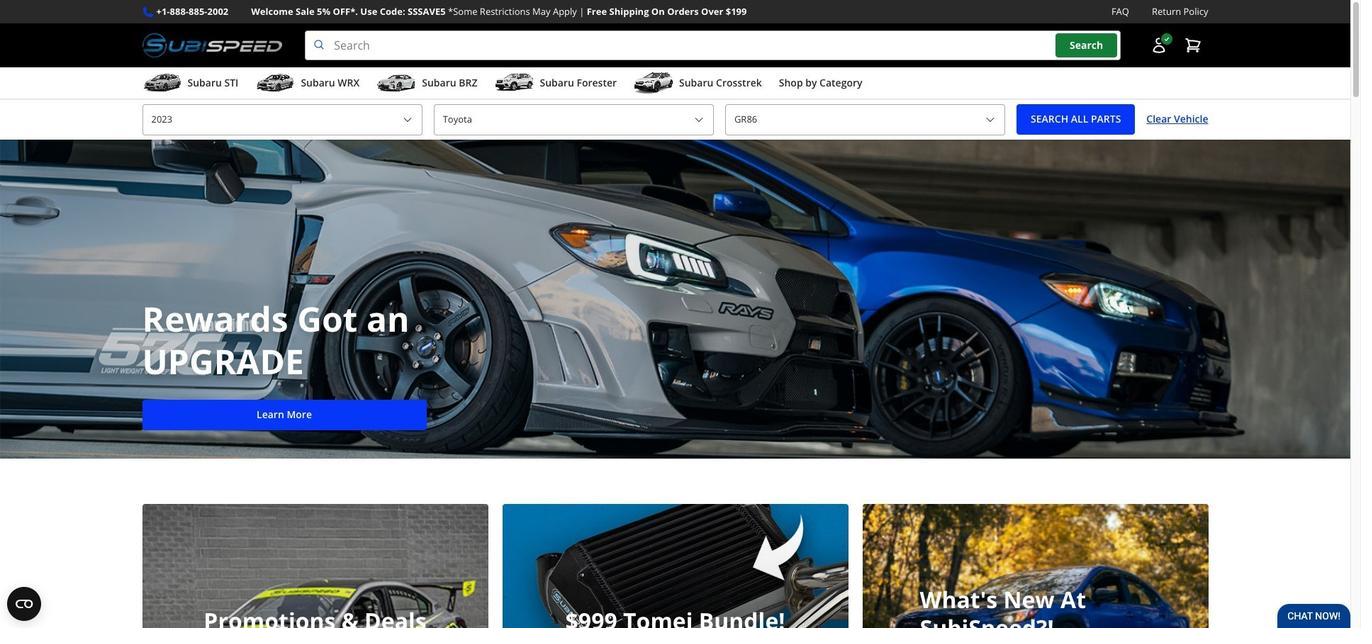 Task type: describe. For each thing, give the bounding box(es) containing it.
a subaru sti thumbnail image image
[[142, 72, 182, 94]]

select make image
[[693, 114, 705, 125]]

search input field
[[305, 31, 1120, 60]]

a subaru wrx thumbnail image image
[[255, 72, 295, 94]]

a subaru crosstrek thumbnail image image
[[634, 72, 673, 94]]



Task type: vqa. For each thing, say whether or not it's contained in the screenshot.
MetaPay image
no



Task type: locate. For each thing, give the bounding box(es) containing it.
coilovers image
[[502, 504, 848, 628]]

Select Model button
[[725, 104, 1005, 135]]

a subaru forester thumbnail image image
[[494, 72, 534, 94]]

earn rewards image
[[862, 504, 1208, 628]]

button image
[[1150, 37, 1167, 54]]

a subaru brz thumbnail image image
[[377, 72, 416, 94]]

Select Make button
[[434, 104, 714, 135]]

deals image
[[142, 504, 488, 628]]

select year image
[[402, 114, 413, 125]]

open widget image
[[7, 587, 41, 621]]

rewards program image
[[0, 139, 1350, 458]]

select model image
[[985, 114, 996, 125]]

subispeed logo image
[[142, 31, 282, 60]]

Select Year button
[[142, 104, 422, 135]]



